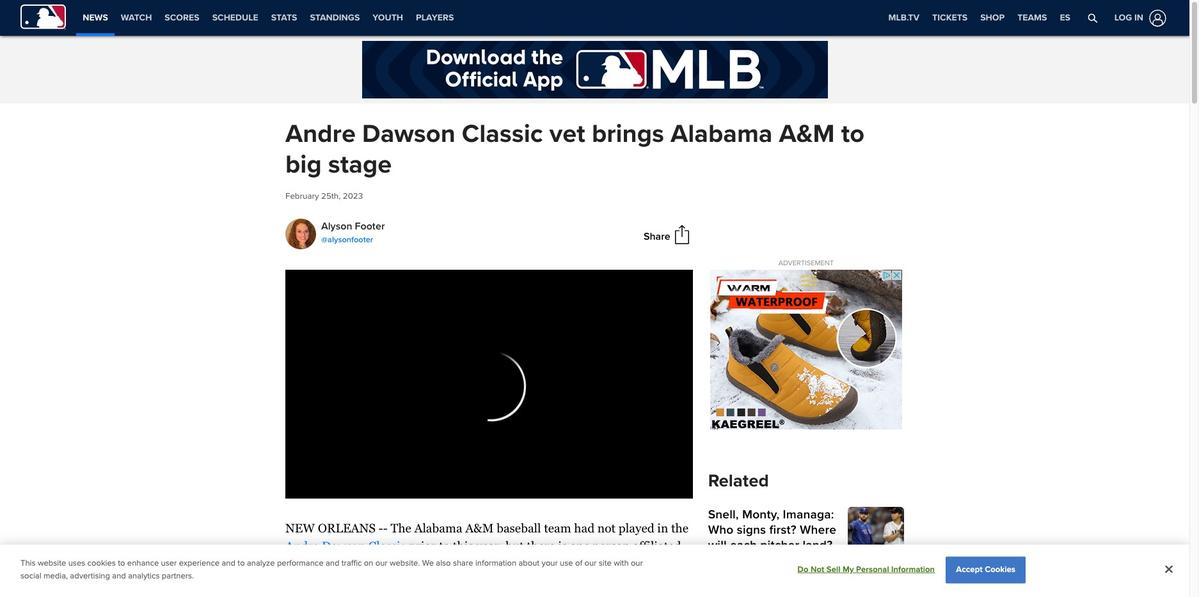 Task type: describe. For each thing, give the bounding box(es) containing it.
with inside this website uses cookies to enhance user experience and to analyze performance and traffic on our website. we also share information about your use of our site with our social media, advertising and analytics partners.
[[614, 559, 629, 569]]

partners.
[[162, 571, 194, 581]]

news link
[[76, 0, 114, 33]]

standings link
[[304, 0, 366, 36]]

privacy alert dialog
[[0, 545, 1190, 598]]

had
[[574, 521, 595, 535]]

log in
[[1115, 12, 1144, 23]]

top navigation element
[[0, 0, 1190, 36]]

2023
[[343, 191, 363, 201]]

teams
[[1018, 12, 1047, 23]]

do
[[798, 565, 809, 575]]

school
[[333, 558, 368, 572]]

1 - from the left
[[379, 521, 383, 535]]

1 vertical spatial is
[[396, 558, 405, 572]]

snell, monty, imanaga: who signs first? where will each pitcher land? element
[[708, 507, 904, 569]]

standings
[[310, 12, 360, 23]]

each
[[730, 538, 757, 553]]

media,
[[43, 571, 68, 581]]

youth
[[373, 12, 403, 23]]

players
[[416, 12, 454, 23]]

schedule link
[[206, 0, 265, 36]]

snell,
[[708, 507, 739, 523]]

2 - from the left
[[383, 521, 388, 535]]

one
[[570, 540, 590, 554]]

do not sell my personal information button
[[798, 558, 935, 583]]

advertising
[[70, 571, 110, 581]]

2 with from the left
[[513, 558, 537, 572]]

mlb.tv
[[889, 12, 920, 23]]

log in button
[[1107, 7, 1169, 29]]

monty,
[[742, 507, 780, 523]]

tickets link
[[926, 0, 974, 36]]

watch
[[121, 12, 152, 23]]

baseball
[[497, 521, 541, 535]]

schedule
[[212, 12, 258, 23]]

college
[[339, 577, 377, 591]]

accept cookies button
[[946, 557, 1026, 584]]

seek slider slider
[[292, 462, 686, 468]]

mlb.tv link
[[882, 0, 926, 36]]

snell, monty, imanaga: who signs first? where will each pitcher land? link
[[708, 507, 904, 569]]

website
[[38, 559, 66, 569]]

year,
[[476, 540, 503, 554]]

stats link
[[265, 0, 304, 36]]

affiliated
[[633, 540, 681, 554]]

3 our from the left
[[631, 559, 643, 569]]

0 horizontal spatial and
[[112, 571, 126, 581]]

vet
[[550, 118, 585, 150]]

related
[[708, 471, 769, 492]]

es
[[1060, 12, 1071, 23]]

february 25th, 2023
[[285, 191, 363, 201]]

analyze
[[247, 559, 275, 569]]

user
[[161, 559, 177, 569]]

classic inside the andre dawson classic vet brings alabama a&m to big stage
[[462, 118, 543, 150]]

tertiary navigation element
[[882, 0, 1077, 36]]

scores link
[[158, 0, 206, 36]]

to inside the andre dawson classic vet brings alabama a&m to big stage
[[841, 118, 865, 150]]

the
[[391, 521, 411, 535]]

youth link
[[366, 0, 410, 36]]

teams link
[[1011, 0, 1054, 36]]

accept
[[956, 565, 983, 575]]

in inside popup button
[[1135, 12, 1144, 23]]

a&m for baseball
[[465, 521, 494, 535]]

andre inside the new orleans -- the alabama a&m baseball team had not played in the andre dawson classic
[[285, 540, 319, 554]]

website.
[[390, 559, 420, 569]]

but
[[506, 540, 524, 554]]

to inside the "prior to this year, but there is one person affiliated with the school who is more than familiar with major league baseball's signature college event."
[[439, 540, 450, 554]]

andre dawson classic vet brings alabama a&m to big stage
[[285, 118, 865, 180]]

signature
[[285, 577, 336, 591]]

team
[[544, 521, 571, 535]]

shop link
[[974, 0, 1011, 36]]

this
[[453, 540, 473, 554]]

first?
[[769, 523, 797, 538]]

of
[[575, 559, 582, 569]]

watch link
[[114, 0, 158, 36]]

performance
[[277, 559, 324, 569]]

enhance
[[127, 559, 159, 569]]

25th,
[[321, 191, 341, 201]]

alysonfooter
[[328, 235, 373, 245]]

also
[[436, 559, 451, 569]]



Task type: vqa. For each thing, say whether or not it's contained in the screenshot.
THESE
no



Task type: locate. For each thing, give the bounding box(es) containing it.
alabama inside the andre dawson classic vet brings alabama a&m to big stage
[[671, 118, 773, 150]]

sell
[[827, 565, 841, 575]]

who
[[370, 558, 393, 572]]

event.
[[380, 577, 412, 591]]

alabama
[[671, 118, 773, 150], [414, 521, 462, 535]]

accept cookies
[[956, 565, 1016, 575]]

site
[[599, 559, 612, 569]]

classic
[[462, 118, 543, 150], [369, 540, 406, 554]]

familiar
[[467, 558, 510, 572]]

0 horizontal spatial the
[[312, 558, 330, 572]]

signs
[[737, 523, 766, 538]]

prior
[[409, 540, 436, 554]]

0 vertical spatial a&m
[[779, 118, 835, 150]]

stats
[[271, 12, 297, 23]]

share image
[[672, 225, 692, 244]]

with down but
[[513, 558, 537, 572]]

information
[[891, 565, 935, 575]]

dawson
[[362, 118, 455, 150], [322, 540, 366, 554]]

volume slider
[[390, 480, 451, 486]]

footer
[[355, 220, 385, 233]]

shop
[[980, 12, 1005, 23]]

1 andre from the top
[[285, 118, 356, 150]]

0 horizontal spatial a&m
[[465, 521, 494, 535]]

is
[[558, 540, 567, 554], [396, 558, 405, 572]]

2 horizontal spatial with
[[614, 559, 629, 569]]

alyson footer image
[[285, 219, 316, 249]]

and down the cookies at bottom left
[[112, 571, 126, 581]]

a&m for to
[[779, 118, 835, 150]]

alyson footer @ alysonfooter
[[321, 220, 385, 245]]

1 vertical spatial alabama
[[414, 521, 462, 535]]

2 horizontal spatial our
[[631, 559, 643, 569]]

2 andre from the top
[[285, 540, 319, 554]]

our down affiliated
[[631, 559, 643, 569]]

a&m inside the andre dawson classic vet brings alabama a&m to big stage
[[779, 118, 835, 150]]

where
[[800, 523, 837, 538]]

1 our from the left
[[375, 559, 388, 569]]

1 vertical spatial dawson
[[322, 540, 366, 554]]

a&m inside the new orleans -- the alabama a&m baseball team had not played in the andre dawson classic
[[465, 521, 494, 535]]

classic inside the new orleans -- the alabama a&m baseball team had not played in the andre dawson classic
[[369, 540, 406, 554]]

and right experience
[[222, 559, 235, 569]]

mlb media player group
[[285, 270, 693, 499]]

will
[[708, 538, 727, 553]]

traffic
[[342, 559, 362, 569]]

2 horizontal spatial and
[[326, 559, 339, 569]]

1 horizontal spatial in
[[1135, 12, 1144, 23]]

big
[[285, 149, 322, 180]]

1 horizontal spatial our
[[585, 559, 597, 569]]

0 horizontal spatial classic
[[369, 540, 406, 554]]

is right who
[[396, 558, 405, 572]]

baseball's
[[618, 558, 672, 572]]

person
[[593, 540, 630, 554]]

in up affiliated
[[657, 521, 668, 535]]

more
[[408, 558, 437, 572]]

1 horizontal spatial with
[[513, 558, 537, 572]]

the inside the new orleans -- the alabama a&m baseball team had not played in the andre dawson classic
[[671, 521, 689, 535]]

about
[[519, 559, 540, 569]]

this website uses cookies to enhance user experience and to analyze performance and traffic on our website. we also share information about your use of our site with our social media, advertising and analytics partners.
[[20, 559, 643, 581]]

0 horizontal spatial alabama
[[414, 521, 462, 535]]

experience
[[179, 559, 220, 569]]

0 vertical spatial dawson
[[362, 118, 455, 150]]

use
[[560, 559, 573, 569]]

1 horizontal spatial alabama
[[671, 118, 773, 150]]

land?
[[803, 538, 833, 553]]

played
[[619, 521, 654, 535]]

0 horizontal spatial with
[[285, 558, 309, 572]]

1 vertical spatial advertisement region
[[710, 270, 902, 430]]

1 vertical spatial in
[[657, 521, 668, 535]]

pitcher
[[760, 538, 799, 553]]

in right log
[[1135, 12, 1144, 23]]

2 our from the left
[[585, 559, 597, 569]]

1 vertical spatial a&m
[[465, 521, 494, 535]]

3 with from the left
[[614, 559, 629, 569]]

information
[[475, 559, 516, 569]]

advertisement region
[[362, 41, 828, 99], [710, 270, 902, 430]]

the inside the "prior to this year, but there is one person affiliated with the school who is more than familiar with major league baseball's signature college event."
[[312, 558, 330, 572]]

andre
[[285, 118, 356, 150], [285, 540, 319, 554]]

search image
[[1088, 13, 1098, 23]]

0 vertical spatial andre
[[285, 118, 356, 150]]

dawson inside the andre dawson classic vet brings alabama a&m to big stage
[[362, 118, 455, 150]]

our right of
[[585, 559, 597, 569]]

share
[[453, 559, 473, 569]]

on
[[364, 559, 373, 569]]

who
[[708, 523, 734, 538]]

there
[[527, 540, 555, 554]]

players link
[[410, 0, 460, 36]]

1 horizontal spatial the
[[671, 521, 689, 535]]

share
[[644, 230, 670, 243]]

major
[[540, 558, 573, 572]]

share button
[[644, 230, 670, 243]]

in inside the new orleans -- the alabama a&m baseball team had not played in the andre dawson classic
[[657, 521, 668, 535]]

cookies
[[87, 559, 116, 569]]

1 horizontal spatial and
[[222, 559, 235, 569]]

the up affiliated
[[671, 521, 689, 535]]

february
[[285, 191, 319, 201]]

log
[[1115, 12, 1132, 23]]

0 horizontal spatial our
[[375, 559, 388, 569]]

not
[[811, 565, 824, 575]]

with
[[285, 558, 309, 572], [513, 558, 537, 572], [614, 559, 629, 569]]

and
[[222, 559, 235, 569], [326, 559, 339, 569], [112, 571, 126, 581]]

0 vertical spatial the
[[671, 521, 689, 535]]

we
[[422, 559, 434, 569]]

our right on
[[375, 559, 388, 569]]

orleans
[[318, 521, 376, 535]]

alabama inside the new orleans -- the alabama a&m baseball team had not played in the andre dawson classic
[[414, 521, 462, 535]]

1 vertical spatial the
[[312, 558, 330, 572]]

and left traffic
[[326, 559, 339, 569]]

1 horizontal spatial a&m
[[779, 118, 835, 150]]

news
[[83, 12, 108, 23]]

0 vertical spatial alabama
[[671, 118, 773, 150]]

the up signature
[[312, 558, 330, 572]]

alabama for the
[[414, 521, 462, 535]]

alabama for brings
[[671, 118, 773, 150]]

0 vertical spatial in
[[1135, 12, 1144, 23]]

this
[[20, 559, 36, 569]]

1 vertical spatial andre
[[285, 540, 319, 554]]

imanaga:
[[783, 507, 834, 523]]

with right site
[[614, 559, 629, 569]]

analytics
[[128, 571, 160, 581]]

0 vertical spatial advertisement region
[[362, 41, 828, 99]]

social
[[20, 571, 41, 581]]

new orleans -- the alabama a&m baseball team had not played in the andre dawson classic
[[285, 521, 689, 554]]

my
[[843, 565, 854, 575]]

alyson
[[321, 220, 352, 233]]

0 vertical spatial is
[[558, 540, 567, 554]]

snell, monty, imanaga: who signs first? where will each pitcher land?
[[708, 507, 837, 553]]

new
[[285, 521, 315, 535]]

do not sell my personal information
[[798, 565, 935, 575]]

es link
[[1054, 0, 1077, 36]]

@
[[321, 235, 328, 245]]

1 with from the left
[[285, 558, 309, 572]]

dawson inside the new orleans -- the alabama a&m baseball team had not played in the andre dawson classic
[[322, 540, 366, 554]]

a&m
[[779, 118, 835, 150], [465, 521, 494, 535]]

0 vertical spatial classic
[[462, 118, 543, 150]]

1 vertical spatial classic
[[369, 540, 406, 554]]

the
[[671, 521, 689, 535], [312, 558, 330, 572]]

secondary navigation element
[[76, 0, 460, 36]]

than
[[440, 558, 464, 572]]

with up signature
[[285, 558, 309, 572]]

andre inside the andre dawson classic vet brings alabama a&m to big stage
[[285, 118, 356, 150]]

andre up february 25th, 2023
[[285, 118, 356, 150]]

1 horizontal spatial is
[[558, 540, 567, 554]]

in
[[1135, 12, 1144, 23], [657, 521, 668, 535]]

0 horizontal spatial in
[[657, 521, 668, 535]]

not
[[598, 521, 616, 535]]

is left one
[[558, 540, 567, 554]]

your
[[542, 559, 558, 569]]

1 horizontal spatial classic
[[462, 118, 543, 150]]

andre dawson classic link
[[285, 540, 406, 554]]

0 horizontal spatial is
[[396, 558, 405, 572]]

cookies
[[985, 565, 1016, 575]]

prior to this year, but there is one person affiliated with the school who is more than familiar with major league baseball's signature college event.
[[285, 540, 681, 591]]

andre up performance
[[285, 540, 319, 554]]

-
[[379, 521, 383, 535], [383, 521, 388, 535]]

tickets
[[932, 12, 968, 23]]



